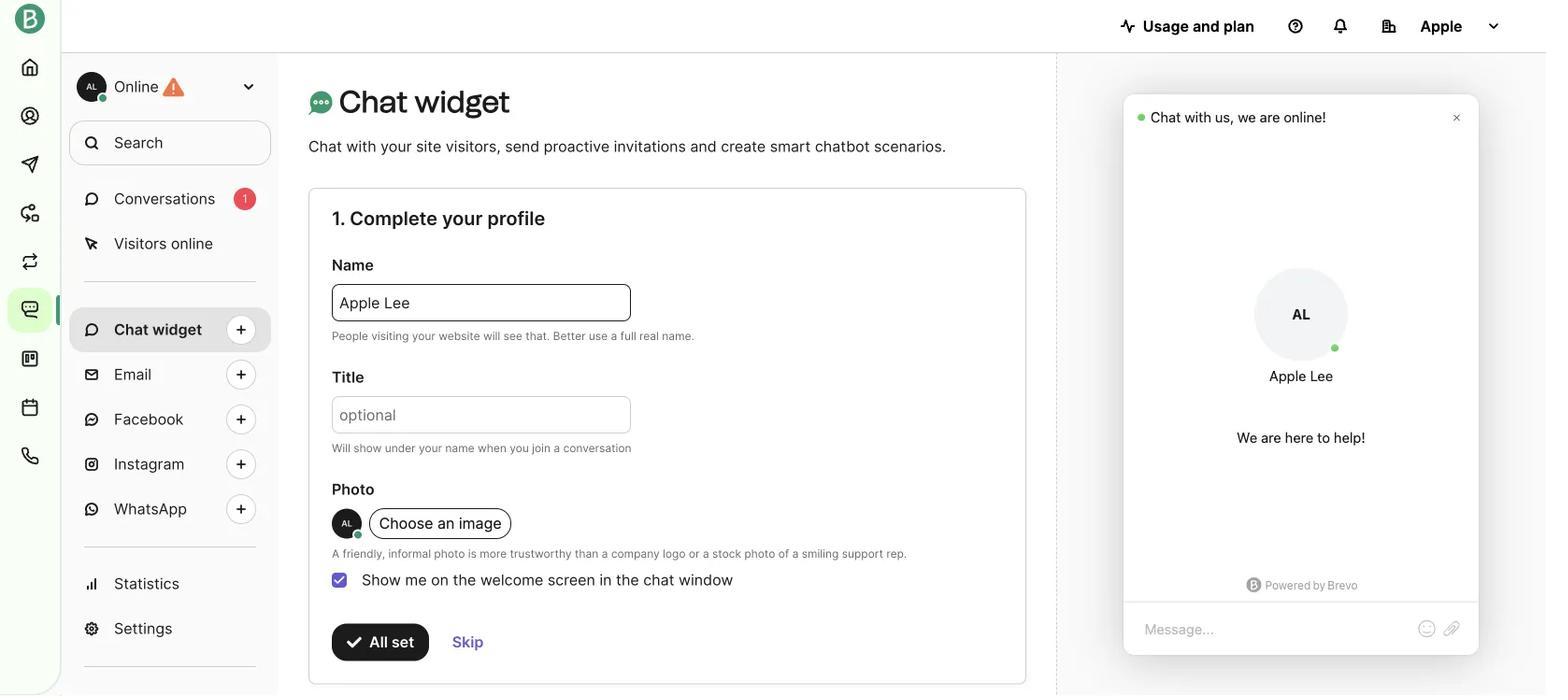 Task type: describe. For each thing, give the bounding box(es) containing it.
scenarios.
[[874, 137, 946, 156]]

apple
[[1420, 17, 1462, 35]]

skip
[[452, 633, 484, 651]]

name.
[[662, 329, 694, 343]]

is
[[468, 547, 477, 561]]

1 photo from the left
[[434, 547, 465, 561]]

0 vertical spatial chat widget
[[339, 84, 510, 120]]

usage and plan button
[[1106, 7, 1269, 45]]

instagram
[[114, 455, 185, 473]]

site
[[416, 137, 441, 156]]

and inside button
[[1193, 17, 1220, 35]]

window
[[679, 571, 733, 589]]

statistics
[[114, 575, 179, 593]]

visiting
[[371, 329, 409, 343]]

1
[[242, 192, 248, 206]]

friendly,
[[343, 547, 385, 561]]

image
[[459, 515, 502, 533]]

choose an image
[[379, 515, 502, 533]]

settings link
[[69, 607, 271, 652]]

chat
[[643, 571, 674, 589]]

online
[[114, 78, 159, 96]]

company
[[611, 547, 660, 561]]

2 photo from the left
[[744, 547, 775, 561]]

search
[[114, 134, 163, 152]]

your for complete
[[442, 207, 483, 230]]

people
[[332, 329, 368, 343]]

2 the from the left
[[616, 571, 639, 589]]

1 vertical spatial chat
[[308, 137, 342, 156]]

an
[[437, 515, 455, 533]]

a left full
[[611, 329, 617, 343]]

instagram link
[[69, 442, 271, 487]]

create
[[721, 137, 766, 156]]

statistics link
[[69, 562, 271, 607]]

apple button
[[1367, 7, 1516, 45]]

all set
[[369, 633, 414, 651]]

conversations
[[114, 190, 215, 208]]

1 the from the left
[[453, 571, 476, 589]]

or
[[689, 547, 700, 561]]

a right or
[[703, 547, 709, 561]]

real
[[639, 329, 659, 343]]

me
[[405, 571, 427, 589]]

choose
[[379, 515, 433, 533]]

under
[[385, 442, 416, 455]]

email
[[114, 365, 152, 384]]

visitors online link
[[69, 222, 271, 266]]

chat with your site visitors, send proactive invitations and create smart chatbot scenarios.
[[308, 137, 946, 156]]

full
[[620, 329, 636, 343]]

proactive
[[544, 137, 610, 156]]

1 vertical spatial al
[[341, 519, 352, 528]]

your left the name
[[419, 442, 442, 455]]

a right of
[[792, 547, 799, 561]]

trustworthy
[[510, 547, 572, 561]]

a right than
[[602, 547, 608, 561]]

0 vertical spatial al
[[86, 82, 97, 92]]

choose an image button
[[369, 508, 512, 539]]

smiling
[[802, 547, 839, 561]]

screen
[[548, 571, 595, 589]]

in
[[599, 571, 612, 589]]

skip button
[[437, 624, 499, 661]]

usage and plan
[[1143, 17, 1254, 35]]

people visiting your website will see that. better use a full real name.
[[332, 329, 694, 343]]

a
[[332, 547, 339, 561]]

than
[[575, 547, 599, 561]]

name
[[332, 256, 374, 274]]

will show under your name when you join a conversation
[[332, 442, 631, 455]]

set
[[392, 633, 414, 651]]

1 vertical spatial and
[[690, 137, 717, 156]]

usage
[[1143, 17, 1189, 35]]

will
[[483, 329, 500, 343]]

0 vertical spatial widget
[[415, 84, 510, 120]]

show me on the welcome screen in the chat window
[[362, 571, 733, 589]]

name
[[445, 442, 474, 455]]

your for visiting
[[412, 329, 435, 343]]

1. complete your profile
[[332, 207, 545, 230]]

whatsapp link
[[69, 487, 271, 532]]

visitors online
[[114, 235, 213, 253]]

1.
[[332, 207, 345, 230]]



Task type: vqa. For each thing, say whether or not it's contained in the screenshot.
interface
no



Task type: locate. For each thing, give the bounding box(es) containing it.
will
[[332, 442, 350, 455]]

better
[[553, 329, 586, 343]]

your right visiting
[[412, 329, 435, 343]]

stock
[[712, 547, 741, 561]]

send
[[505, 137, 540, 156]]

smart
[[770, 137, 811, 156]]

widget inside the chat widget "link"
[[152, 321, 202, 339]]

profile
[[487, 207, 545, 230]]

email link
[[69, 352, 271, 397]]

widget
[[415, 84, 510, 120], [152, 321, 202, 339]]

show
[[362, 571, 401, 589]]

widget image
[[308, 91, 332, 115]]

facebook
[[114, 410, 184, 429]]

conversation
[[563, 442, 631, 455]]

a friendly, informal photo is more trustworthy than a company logo or a stock photo of a smiling support rep.
[[332, 547, 907, 561]]

Name text field
[[332, 284, 631, 322]]

chat up with
[[339, 84, 408, 120]]

with
[[346, 137, 376, 156]]

more
[[480, 547, 507, 561]]

and left create
[[690, 137, 717, 156]]

see
[[503, 329, 522, 343]]

title
[[332, 368, 364, 387]]

chat widget inside "link"
[[114, 321, 202, 339]]

chat widget up site
[[339, 84, 510, 120]]

website
[[439, 329, 480, 343]]

chat widget link
[[69, 308, 271, 352]]

your left profile
[[442, 207, 483, 230]]

informal
[[388, 547, 431, 561]]

chat widget up email link
[[114, 321, 202, 339]]

you
[[510, 442, 529, 455]]

join
[[532, 442, 551, 455]]

chat inside "link"
[[114, 321, 149, 339]]

and left plan
[[1193, 17, 1220, 35]]

0 horizontal spatial al
[[86, 82, 97, 92]]

0 horizontal spatial widget
[[152, 321, 202, 339]]

al down photo
[[341, 519, 352, 528]]

online
[[171, 235, 213, 253]]

support
[[842, 547, 883, 561]]

al left 'online'
[[86, 82, 97, 92]]

0 vertical spatial and
[[1193, 17, 1220, 35]]

0 vertical spatial chat
[[339, 84, 408, 120]]

2 vertical spatial chat
[[114, 321, 149, 339]]

when
[[478, 442, 506, 455]]

complete
[[350, 207, 437, 230]]

use
[[589, 329, 608, 343]]

1 horizontal spatial the
[[616, 571, 639, 589]]

the right on
[[453, 571, 476, 589]]

widget up email link
[[152, 321, 202, 339]]

1 horizontal spatial photo
[[744, 547, 775, 561]]

a
[[611, 329, 617, 343], [554, 442, 560, 455], [602, 547, 608, 561], [703, 547, 709, 561], [792, 547, 799, 561]]

the
[[453, 571, 476, 589], [616, 571, 639, 589]]

search link
[[69, 121, 271, 165]]

Title text field
[[332, 396, 631, 434]]

1 horizontal spatial widget
[[415, 84, 510, 120]]

photo
[[434, 547, 465, 561], [744, 547, 775, 561]]

whatsapp
[[114, 500, 187, 518]]

your for with
[[381, 137, 412, 156]]

chat up email
[[114, 321, 149, 339]]

chat widget
[[339, 84, 510, 120], [114, 321, 202, 339]]

and
[[1193, 17, 1220, 35], [690, 137, 717, 156]]

0 horizontal spatial the
[[453, 571, 476, 589]]

logo
[[663, 547, 686, 561]]

settings
[[114, 620, 172, 638]]

that.
[[526, 329, 550, 343]]

1 horizontal spatial and
[[1193, 17, 1220, 35]]

photo
[[332, 480, 374, 499]]

visitors
[[114, 235, 167, 253]]

chat left with
[[308, 137, 342, 156]]

0 horizontal spatial chat widget
[[114, 321, 202, 339]]

facebook link
[[69, 397, 271, 442]]

all set button
[[332, 624, 429, 661]]

on
[[431, 571, 449, 589]]

photo left of
[[744, 547, 775, 561]]

a right join
[[554, 442, 560, 455]]

0 horizontal spatial and
[[690, 137, 717, 156]]

show
[[354, 442, 382, 455]]

1 horizontal spatial al
[[341, 519, 352, 528]]

invitations
[[614, 137, 686, 156]]

plan
[[1223, 17, 1254, 35]]

visitors,
[[446, 137, 501, 156]]

of
[[778, 547, 789, 561]]

1 horizontal spatial chat widget
[[339, 84, 510, 120]]

rep.
[[886, 547, 907, 561]]

chatbot
[[815, 137, 870, 156]]

your left site
[[381, 137, 412, 156]]

widget up visitors,
[[415, 84, 510, 120]]

photo left is
[[434, 547, 465, 561]]

0 horizontal spatial photo
[[434, 547, 465, 561]]

the right in
[[616, 571, 639, 589]]

1 vertical spatial widget
[[152, 321, 202, 339]]

1 vertical spatial chat widget
[[114, 321, 202, 339]]

welcome
[[480, 571, 543, 589]]

all
[[369, 633, 388, 651]]



